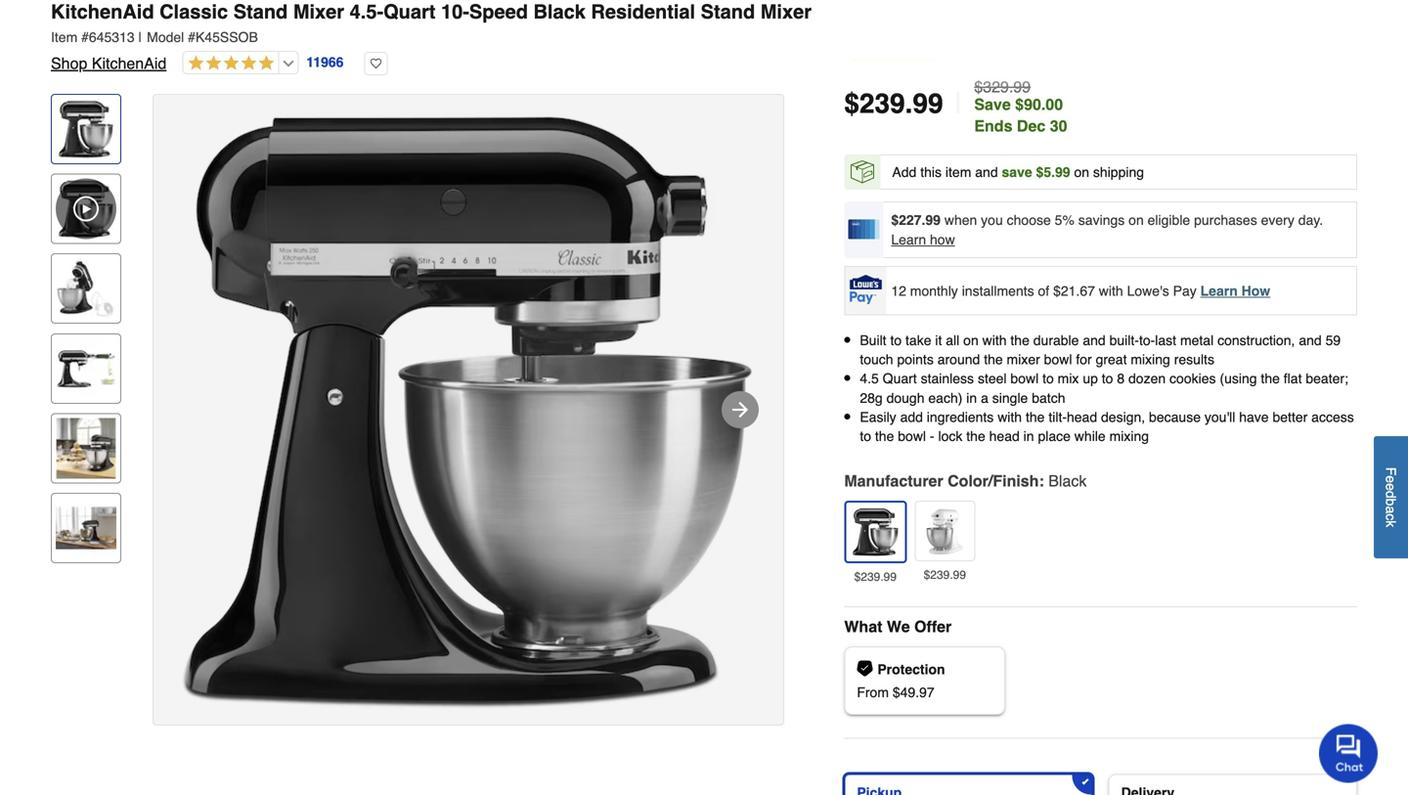 Task type: describe. For each thing, give the bounding box(es) containing it.
speed
[[469, 0, 528, 23]]

0 horizontal spatial bowl
[[898, 428, 926, 444]]

0 vertical spatial mixing
[[1131, 352, 1171, 367]]

to left the 8
[[1102, 371, 1114, 387]]

0 vertical spatial bowl
[[1044, 352, 1072, 367]]

kitchenaid  #k45ssob image
[[154, 95, 783, 725]]

dough
[[887, 390, 925, 406]]

tilt-
[[1049, 409, 1067, 425]]

1 e from the top
[[1384, 476, 1399, 483]]

savings
[[1079, 212, 1125, 228]]

black inside kitchenaid classic stand mixer 4.5-quart 10-speed black residential stand mixer item # 645313 | model # k45ssob
[[534, 0, 586, 23]]

color/finish
[[948, 472, 1039, 490]]

$239.99 for black image
[[855, 570, 897, 584]]

have
[[1240, 409, 1269, 425]]

kitchenaid  #k45ssob - thumbnail4 image
[[56, 418, 116, 479]]

points
[[897, 352, 934, 367]]

construction,
[[1218, 333, 1296, 348]]

chat invite button image
[[1320, 723, 1379, 783]]

$
[[844, 88, 860, 119]]

12 monthly installments of $21.67 with lowe's pay learn how
[[891, 283, 1271, 299]]

kitchenaid classic stand mixer 4.5-quart 10-speed black residential stand mixer item # 645313 | model # k45ssob
[[51, 0, 812, 45]]

of
[[1038, 283, 1050, 299]]

pay
[[1173, 283, 1197, 299]]

d
[[1384, 491, 1399, 498]]

239
[[860, 88, 905, 119]]

steel
[[978, 371, 1007, 387]]

around
[[938, 352, 980, 367]]

dec
[[1017, 117, 1046, 135]]

manufacturer
[[844, 472, 944, 490]]

cookies
[[1170, 371, 1216, 387]]

1 vertical spatial mixing
[[1110, 428, 1149, 444]]

99
[[913, 88, 943, 119]]

the up steel
[[984, 352, 1003, 367]]

because
[[1149, 409, 1201, 425]]

lowe's
[[1127, 283, 1170, 299]]

save
[[1002, 164, 1033, 180]]

we
[[887, 618, 910, 636]]

what we offer
[[844, 618, 952, 636]]

0 vertical spatial with
[[1099, 283, 1124, 299]]

item
[[946, 164, 972, 180]]

on for eligible
[[1129, 212, 1144, 228]]

2 mixer from the left
[[761, 0, 812, 23]]

f e e d b a c k
[[1384, 467, 1399, 527]]

$5.99
[[1036, 164, 1071, 180]]

10-
[[441, 0, 469, 23]]

offer
[[915, 618, 952, 636]]

12
[[891, 283, 907, 299]]

kitchenaid  #k45ssob - thumbnail5 image
[[56, 498, 116, 558]]

$21.67
[[1054, 283, 1095, 299]]

from
[[857, 685, 889, 700]]

1 # from the left
[[81, 29, 89, 45]]

to up 'batch'
[[1043, 371, 1054, 387]]

the left tilt-
[[1026, 409, 1045, 425]]

item number 6 4 5 3 1 3 and model number k 4 5 s s o b element
[[51, 27, 1358, 47]]

how
[[930, 232, 955, 247]]

30
[[1050, 117, 1068, 135]]

shipping
[[1093, 164, 1144, 180]]

ends
[[975, 117, 1013, 135]]

1 horizontal spatial in
[[1024, 428, 1034, 444]]

mixer
[[1007, 352, 1041, 367]]

.
[[905, 88, 913, 119]]

| inside kitchenaid classic stand mixer 4.5-quart 10-speed black residential stand mixer item # 645313 | model # k45ssob
[[138, 29, 142, 45]]

add this item and save $5.99 on shipping
[[892, 164, 1144, 180]]

the down easily
[[875, 428, 894, 444]]

while
[[1075, 428, 1106, 444]]

easily
[[860, 409, 897, 425]]

$227.99 when you choose 5% savings on eligible purchases every day. learn how
[[891, 212, 1324, 247]]

1 horizontal spatial learn
[[1201, 283, 1238, 299]]

shop
[[51, 54, 87, 72]]

5%
[[1055, 212, 1075, 228]]

learn inside $227.99 when you choose 5% savings on eligible purchases every day. learn how
[[891, 232, 926, 247]]

touch
[[860, 352, 894, 367]]

built
[[860, 333, 887, 348]]

add
[[900, 409, 923, 425]]

kitchenaid inside kitchenaid classic stand mixer 4.5-quart 10-speed black residential stand mixer item # 645313 | model # k45ssob
[[51, 0, 154, 23]]

$49.97
[[893, 685, 935, 700]]

$239.99 for white image
[[924, 568, 966, 582]]

up
[[1083, 371, 1098, 387]]

on inside built to take it all on with the durable and built-to-last metal construction, and 59 touch points around the mixer bowl for great mixing results 4.5 quart stainless steel bowl to mix up to 8 dozen cookies (using the flat beater; 28g dough each) in a single batch easily add ingredients with the tilt-head design, because you'll have better access to the bowl - lock the head in place while mixing
[[964, 333, 979, 348]]

stainless
[[921, 371, 974, 387]]

arrow right image
[[729, 398, 752, 422]]

$90.00
[[1015, 95, 1063, 113]]

1 vertical spatial with
[[983, 333, 1007, 348]]

to down easily
[[860, 428, 872, 444]]

:
[[1039, 472, 1044, 490]]

beater;
[[1306, 371, 1349, 387]]

2 stand from the left
[[701, 0, 755, 23]]

dozen
[[1129, 371, 1166, 387]]

monthly
[[910, 283, 958, 299]]

2 # from the left
[[188, 29, 196, 45]]

to left take
[[891, 333, 902, 348]]

b
[[1384, 498, 1399, 506]]

protection from $49.97
[[857, 662, 945, 700]]

the down ingredients
[[967, 428, 986, 444]]

results
[[1174, 352, 1215, 367]]

the left flat
[[1261, 371, 1280, 387]]

access
[[1312, 409, 1354, 425]]

save $90.00 ends dec 30
[[975, 95, 1068, 135]]

design,
[[1101, 409, 1146, 425]]

add
[[892, 164, 917, 180]]

mix
[[1058, 371, 1079, 387]]

2 e from the top
[[1384, 483, 1399, 491]]

on for shipping
[[1074, 164, 1090, 180]]

2 vertical spatial with
[[998, 409, 1022, 425]]



Task type: locate. For each thing, give the bounding box(es) containing it.
metal
[[1181, 333, 1214, 348]]

installments
[[962, 283, 1035, 299]]

on
[[1074, 164, 1090, 180], [1129, 212, 1144, 228], [964, 333, 979, 348]]

1 horizontal spatial and
[[1083, 333, 1106, 348]]

1 vertical spatial a
[[1384, 506, 1399, 514]]

f e e d b a c k button
[[1374, 436, 1409, 558]]

e up b
[[1384, 483, 1399, 491]]

0 horizontal spatial stand
[[234, 0, 288, 23]]

1 horizontal spatial bowl
[[1011, 371, 1039, 387]]

single
[[993, 390, 1028, 406]]

0 horizontal spatial and
[[975, 164, 998, 180]]

a inside the f e e d b a c k button
[[1384, 506, 1399, 514]]

mixing
[[1131, 352, 1171, 367], [1110, 428, 1149, 444]]

on inside $227.99 when you choose 5% savings on eligible purchases every day. learn how
[[1129, 212, 1144, 228]]

kitchenaid  #k45ssob - thumbnail image
[[56, 99, 116, 159]]

better
[[1273, 409, 1308, 425]]

kitchenaid
[[51, 0, 154, 23], [92, 54, 167, 72]]

for
[[1076, 352, 1092, 367]]

item
[[51, 29, 78, 45]]

bestseller
[[849, 45, 937, 59]]

| right 99
[[955, 87, 963, 120]]

to-
[[1139, 333, 1155, 348]]

great
[[1096, 352, 1127, 367]]

1 vertical spatial head
[[990, 428, 1020, 444]]

0 vertical spatial quart
[[384, 0, 436, 23]]

in up ingredients
[[967, 390, 977, 406]]

1 vertical spatial kitchenaid
[[92, 54, 167, 72]]

white image
[[920, 506, 971, 557]]

1 horizontal spatial |
[[955, 87, 963, 120]]

stand up item number 6 4 5 3 1 3 and model number k 4 5 s s o b element
[[701, 0, 755, 23]]

each)
[[929, 390, 963, 406]]

and up for
[[1083, 333, 1106, 348]]

option group
[[837, 766, 1365, 795]]

1 vertical spatial quart
[[883, 371, 917, 387]]

mixer left the 4.5-
[[293, 0, 344, 23]]

quart left 10-
[[384, 0, 436, 23]]

4.5-
[[350, 0, 384, 23]]

on right $5.99
[[1074, 164, 1090, 180]]

$329.99
[[975, 78, 1031, 96]]

1 vertical spatial on
[[1129, 212, 1144, 228]]

# down classic
[[188, 29, 196, 45]]

$239.99
[[924, 568, 966, 582], [855, 570, 897, 584]]

0 horizontal spatial $239.99
[[855, 570, 897, 584]]

1 vertical spatial bowl
[[1011, 371, 1039, 387]]

eligible
[[1148, 212, 1191, 228]]

$239.99 down black image
[[855, 570, 897, 584]]

2 horizontal spatial on
[[1129, 212, 1144, 228]]

2 vertical spatial bowl
[[898, 428, 926, 444]]

black right :
[[1049, 472, 1087, 490]]

built-
[[1110, 333, 1139, 348]]

kitchenaid down 645313
[[92, 54, 167, 72]]

|
[[138, 29, 142, 45], [955, 87, 963, 120]]

1 stand from the left
[[234, 0, 288, 23]]

manufacturer color/finish : black
[[844, 472, 1087, 490]]

1 vertical spatial black
[[1049, 472, 1087, 490]]

bowl down add
[[898, 428, 926, 444]]

e up d
[[1384, 476, 1399, 483]]

a down steel
[[981, 390, 989, 406]]

1 horizontal spatial a
[[1384, 506, 1399, 514]]

k45ssob
[[196, 29, 258, 45]]

protection plan filled image
[[857, 661, 873, 676]]

f
[[1384, 467, 1399, 476]]

$239.99 down white image
[[924, 568, 966, 582]]

take
[[906, 333, 932, 348]]

place
[[1038, 428, 1071, 444]]

with up steel
[[983, 333, 1007, 348]]

2 horizontal spatial and
[[1299, 333, 1322, 348]]

model
[[147, 29, 184, 45]]

protection
[[878, 662, 945, 677]]

with down single
[[998, 409, 1022, 425]]

c
[[1384, 514, 1399, 520]]

0 horizontal spatial |
[[138, 29, 142, 45]]

0 vertical spatial in
[[967, 390, 977, 406]]

0 horizontal spatial learn
[[891, 232, 926, 247]]

2 vertical spatial on
[[964, 333, 979, 348]]

0 vertical spatial a
[[981, 390, 989, 406]]

1 vertical spatial |
[[955, 87, 963, 120]]

lock
[[939, 428, 963, 444]]

0 horizontal spatial #
[[81, 29, 89, 45]]

bowl down durable
[[1044, 352, 1072, 367]]

1 horizontal spatial black
[[1049, 472, 1087, 490]]

1 horizontal spatial stand
[[701, 0, 755, 23]]

head up while
[[1067, 409, 1098, 425]]

| left model
[[138, 29, 142, 45]]

0 horizontal spatial head
[[990, 428, 1020, 444]]

heart outline image
[[364, 52, 388, 75]]

in left the place
[[1024, 428, 1034, 444]]

you'll
[[1205, 409, 1236, 425]]

0 horizontal spatial quart
[[384, 0, 436, 23]]

purchases
[[1194, 212, 1258, 228]]

flat
[[1284, 371, 1302, 387]]

0 horizontal spatial in
[[967, 390, 977, 406]]

when
[[945, 212, 977, 228]]

0 horizontal spatial black
[[534, 0, 586, 23]]

learn down $227.99
[[891, 232, 926, 247]]

durable
[[1034, 333, 1079, 348]]

you
[[981, 212, 1003, 228]]

classic
[[160, 0, 228, 23]]

a inside built to take it all on with the durable and built-to-last metal construction, and 59 touch points around the mixer bowl for great mixing results 4.5 quart stainless steel bowl to mix up to 8 dozen cookies (using the flat beater; 28g dough each) in a single batch easily add ingredients with the tilt-head design, because you'll have better access to the bowl - lock the head in place while mixing
[[981, 390, 989, 406]]

kitchenaid up 645313
[[51, 0, 154, 23]]

with
[[1099, 283, 1124, 299], [983, 333, 1007, 348], [998, 409, 1022, 425]]

quart inside built to take it all on with the durable and built-to-last metal construction, and 59 touch points around the mixer bowl for great mixing results 4.5 quart stainless steel bowl to mix up to 8 dozen cookies (using the flat beater; 28g dough each) in a single batch easily add ingredients with the tilt-head design, because you'll have better access to the bowl - lock the head in place while mixing
[[883, 371, 917, 387]]

mixing down design,
[[1110, 428, 1149, 444]]

4.5
[[860, 371, 879, 387]]

bowl
[[1044, 352, 1072, 367], [1011, 371, 1039, 387], [898, 428, 926, 444]]

0 vertical spatial |
[[138, 29, 142, 45]]

11966
[[306, 54, 344, 70]]

choose
[[1007, 212, 1051, 228]]

head down single
[[990, 428, 1020, 444]]

stand up k45ssob
[[234, 0, 288, 23]]

0 horizontal spatial mixer
[[293, 0, 344, 23]]

1 horizontal spatial mixer
[[761, 0, 812, 23]]

learn
[[891, 232, 926, 247], [1201, 283, 1238, 299]]

28g
[[860, 390, 883, 406]]

kitchenaid  #k45ssob - thumbnail3 image
[[56, 338, 116, 399]]

e
[[1384, 476, 1399, 483], [1384, 483, 1399, 491]]

8
[[1117, 371, 1125, 387]]

0 vertical spatial head
[[1067, 409, 1098, 425]]

1 horizontal spatial $239.99
[[924, 568, 966, 582]]

what
[[844, 618, 883, 636]]

quart inside kitchenaid classic stand mixer 4.5-quart 10-speed black residential stand mixer item # 645313 | model # k45ssob
[[384, 0, 436, 23]]

black image
[[850, 507, 901, 558]]

1 mixer from the left
[[293, 0, 344, 23]]

1 horizontal spatial head
[[1067, 409, 1098, 425]]

and right item
[[975, 164, 998, 180]]

shop kitchenaid
[[51, 54, 167, 72]]

shipping image
[[851, 160, 874, 184]]

it
[[935, 333, 942, 348]]

lowes pay logo image
[[846, 275, 886, 304]]

645313
[[89, 29, 135, 45]]

1 horizontal spatial on
[[1074, 164, 1090, 180]]

k
[[1384, 520, 1399, 527]]

in
[[967, 390, 977, 406], [1024, 428, 1034, 444]]

day.
[[1299, 212, 1324, 228]]

head
[[1067, 409, 1098, 425], [990, 428, 1020, 444]]

bowl down mixer
[[1011, 371, 1039, 387]]

1 vertical spatial in
[[1024, 428, 1034, 444]]

0 vertical spatial on
[[1074, 164, 1090, 180]]

built to take it all on with the durable and built-to-last metal construction, and 59 touch points around the mixer bowl for great mixing results 4.5 quart stainless steel bowl to mix up to 8 dozen cookies (using the flat beater; 28g dough each) in a single batch easily add ingredients with the tilt-head design, because you'll have better access to the bowl - lock the head in place while mixing
[[860, 333, 1354, 444]]

quart up dough
[[883, 371, 917, 387]]

# right item
[[81, 29, 89, 45]]

batch
[[1032, 390, 1066, 406]]

0 vertical spatial kitchenaid
[[51, 0, 154, 23]]

every
[[1261, 212, 1295, 228]]

this
[[921, 164, 942, 180]]

0 vertical spatial black
[[534, 0, 586, 23]]

mixing down to-
[[1131, 352, 1171, 367]]

a up "k"
[[1384, 506, 1399, 514]]

0 horizontal spatial a
[[981, 390, 989, 406]]

kitchenaid  #k45ssob - thumbnail2 image
[[56, 258, 116, 319]]

mixer up item number 6 4 5 3 1 3 and model number k 4 5 s s o b element
[[761, 0, 812, 23]]

4.8 stars image
[[183, 55, 274, 73]]

quart
[[384, 0, 436, 23], [883, 371, 917, 387]]

last
[[1155, 333, 1177, 348]]

the up mixer
[[1011, 333, 1030, 348]]

-
[[930, 428, 935, 444]]

2 horizontal spatial bowl
[[1044, 352, 1072, 367]]

save
[[975, 95, 1011, 113]]

1 horizontal spatial #
[[188, 29, 196, 45]]

with right $21.67 at the right top of the page
[[1099, 283, 1124, 299]]

0 horizontal spatial on
[[964, 333, 979, 348]]

$227.99
[[891, 212, 941, 228]]

black right speed
[[534, 0, 586, 23]]

on right all
[[964, 333, 979, 348]]

to
[[891, 333, 902, 348], [1043, 371, 1054, 387], [1102, 371, 1114, 387], [860, 428, 872, 444]]

learn right pay at top right
[[1201, 283, 1238, 299]]

1 vertical spatial learn
[[1201, 283, 1238, 299]]

and left 59
[[1299, 333, 1322, 348]]

residential
[[591, 0, 696, 23]]

$ 239 . 99
[[844, 88, 943, 119]]

0 vertical spatial learn
[[891, 232, 926, 247]]

on left the 'eligible' at the top of the page
[[1129, 212, 1144, 228]]

1 horizontal spatial quart
[[883, 371, 917, 387]]



Task type: vqa. For each thing, say whether or not it's contained in the screenshot.
Does in the "button"
no



